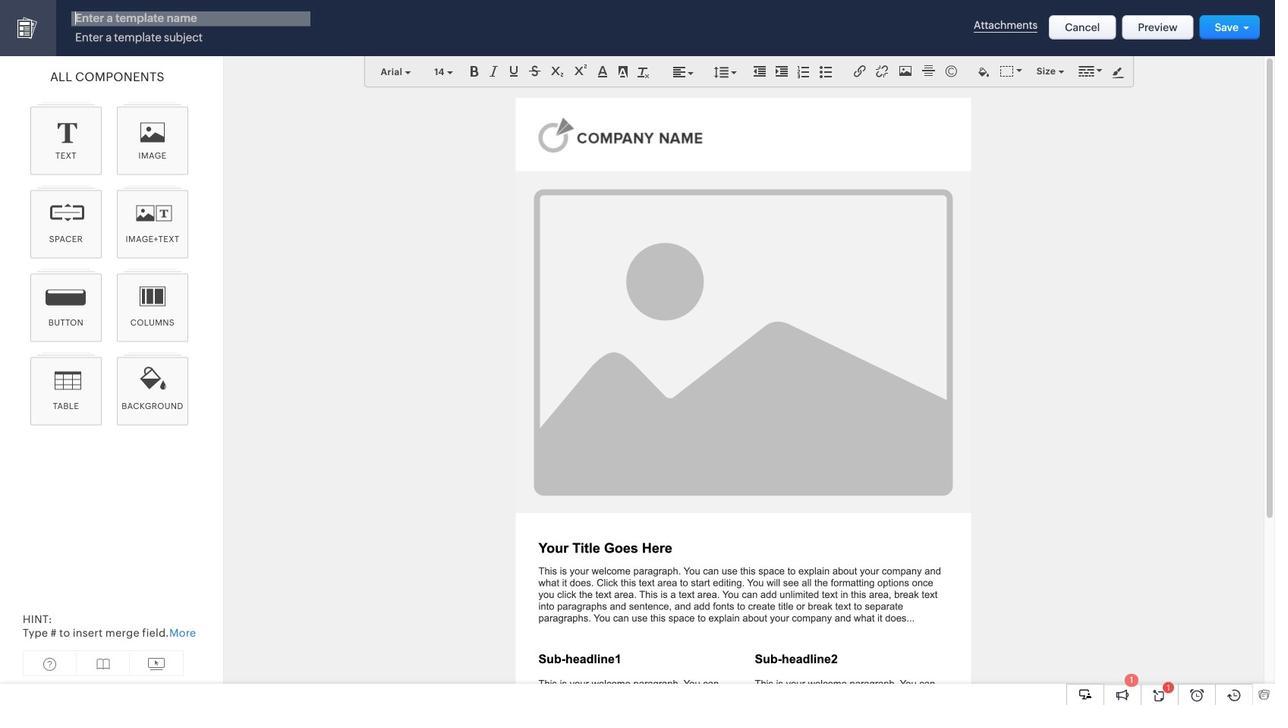 Task type: locate. For each thing, give the bounding box(es) containing it.
None button
[[1049, 15, 1116, 39], [1122, 15, 1194, 39], [1049, 15, 1116, 39], [1122, 15, 1194, 39]]



Task type: describe. For each thing, give the bounding box(es) containing it.
Enter a template name text field
[[71, 11, 311, 26]]



Task type: vqa. For each thing, say whether or not it's contained in the screenshot.
button
yes



